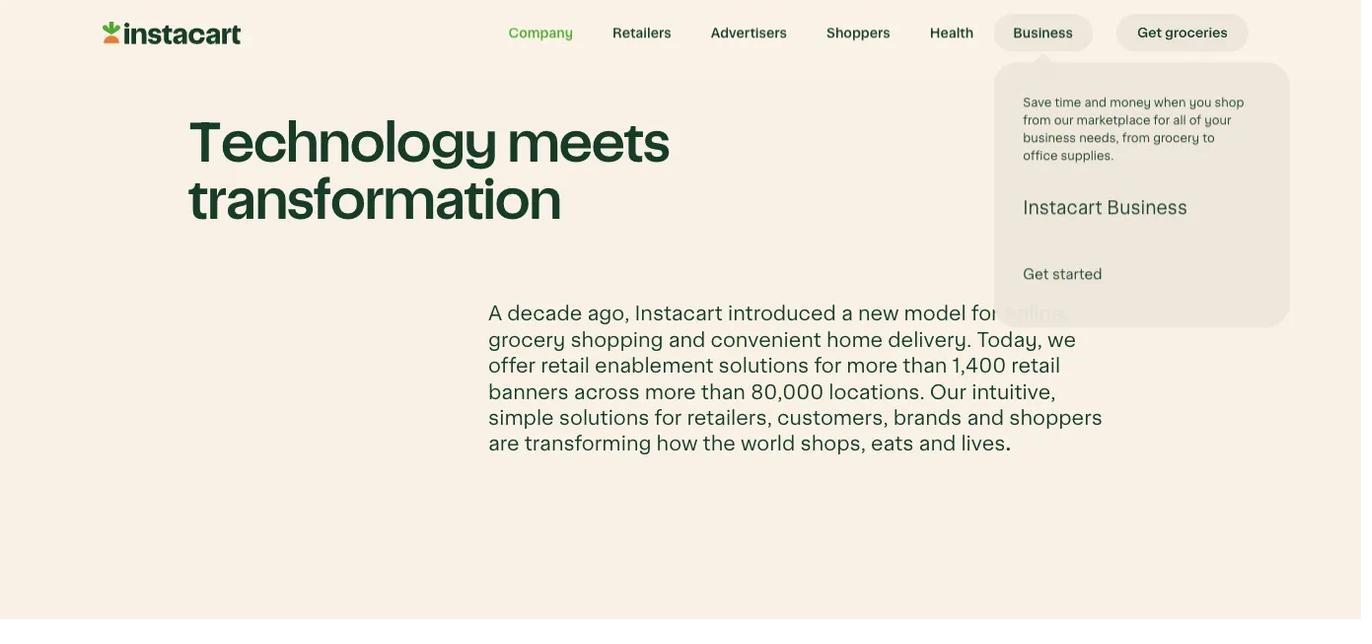 Task type: locate. For each thing, give the bounding box(es) containing it.
1 horizontal spatial retail
[[1011, 355, 1060, 377]]

solutions
[[719, 355, 809, 377], [559, 407, 649, 429]]

grocery inside "save time and money when you shop from our marketplace for all of your business needs, from grocery to office supplies."
[[1153, 69, 1199, 82]]

and up the enablement
[[668, 329, 706, 351]]

for inside "save time and money when you shop from our marketplace for all of your business needs, from grocery to office supplies."
[[1153, 51, 1170, 64]]

business
[[1107, 136, 1187, 155]]

and
[[1084, 33, 1107, 47], [668, 329, 706, 351], [967, 407, 1004, 429], [919, 434, 956, 455]]

grocery
[[1153, 69, 1199, 82], [488, 329, 565, 351]]

0 vertical spatial than
[[903, 355, 947, 377]]

get started
[[1023, 204, 1102, 218]]

instacart business
[[1023, 136, 1187, 155]]

across
[[574, 381, 640, 403]]

solutions down across in the left bottom of the page
[[559, 407, 649, 429]]

banners
[[488, 381, 569, 403]]

1 vertical spatial solutions
[[559, 407, 649, 429]]

from down save
[[1023, 51, 1051, 64]]

retail
[[541, 355, 590, 377], [1011, 355, 1060, 377]]

0 horizontal spatial than
[[701, 381, 745, 403]]

for up today,
[[971, 303, 999, 325]]

instacart inside instacart business link
[[1023, 136, 1102, 155]]

transformation
[[189, 175, 561, 228]]

shop
[[1215, 33, 1244, 47]]

for
[[1153, 51, 1170, 64], [971, 303, 999, 325], [814, 355, 841, 377], [654, 407, 682, 429]]

retail up intuitive,
[[1011, 355, 1060, 377]]

1,400
[[952, 355, 1006, 377]]

from down marketplace
[[1122, 69, 1150, 82]]

home
[[826, 329, 883, 351]]

locations.
[[829, 381, 925, 403]]

from
[[1023, 51, 1051, 64], [1122, 69, 1150, 82]]

0 horizontal spatial more
[[645, 381, 696, 403]]

customers,
[[777, 407, 888, 429]]

1 vertical spatial instacart
[[635, 303, 723, 325]]

more
[[846, 355, 898, 377], [645, 381, 696, 403]]

to
[[1202, 69, 1215, 82]]

for left the all
[[1153, 51, 1170, 64]]

grocery inside a decade ago, instacart introduced a new model for online grocery shopping and convenient home delivery. today, we offer retail enablement solutions for more than 1,400 retail banners across more than 80,000 locations. our intuitive, simple solutions for retailers, customers, brands and shoppers are transforming how the world shops, eats and lives
[[488, 329, 565, 351]]

0 vertical spatial solutions
[[719, 355, 809, 377]]

0 horizontal spatial instacart
[[635, 303, 723, 325]]

1 horizontal spatial from
[[1122, 69, 1150, 82]]

offer
[[488, 355, 536, 377]]

more down the enablement
[[645, 381, 696, 403]]

instacart down office
[[1023, 136, 1102, 155]]

shopping
[[570, 329, 663, 351]]

solutions down convenient
[[719, 355, 809, 377]]

1 horizontal spatial more
[[846, 355, 898, 377]]

1 horizontal spatial instacart
[[1023, 136, 1102, 155]]

needs,
[[1079, 69, 1119, 82]]

save
[[1023, 33, 1052, 47]]

money
[[1110, 33, 1151, 47]]

1 horizontal spatial grocery
[[1153, 69, 1199, 82]]

you
[[1189, 33, 1212, 47]]

eats
[[871, 434, 914, 455]]

1 vertical spatial grocery
[[488, 329, 565, 351]]

simple
[[488, 407, 554, 429]]

grocery down the all
[[1153, 69, 1199, 82]]

your
[[1204, 51, 1231, 64]]

1 horizontal spatial than
[[903, 355, 947, 377]]

and up the lives
[[967, 407, 1004, 429]]

how
[[656, 434, 698, 455]]

0 vertical spatial more
[[846, 355, 898, 377]]

decade
[[507, 303, 582, 325]]

are
[[488, 434, 519, 455]]

save time and money when you shop from our marketplace for all of your business needs, from grocery to office supplies.
[[1023, 33, 1244, 100]]

of
[[1189, 51, 1201, 64]]

today,
[[977, 329, 1042, 351]]

1 vertical spatial more
[[645, 381, 696, 403]]

than down delivery.
[[903, 355, 947, 377]]

more up locations.
[[846, 355, 898, 377]]

model
[[904, 303, 966, 325]]

supplies.
[[1061, 86, 1114, 100]]

1 vertical spatial from
[[1122, 69, 1150, 82]]

retail up the banners
[[541, 355, 590, 377]]

and up marketplace
[[1084, 33, 1107, 47]]

0 horizontal spatial retail
[[541, 355, 590, 377]]

0 vertical spatial from
[[1023, 51, 1051, 64]]

delivery.
[[888, 329, 972, 351]]

instacart up the enablement
[[635, 303, 723, 325]]

intuitive,
[[972, 381, 1056, 403]]

all
[[1173, 51, 1186, 64]]

grocery up offer at the left bottom of page
[[488, 329, 565, 351]]

a decade ago, instacart introduced a new model for online grocery shopping and convenient home delivery. today, we offer retail enablement solutions for more than 1,400 retail banners across more than 80,000 locations. our intuitive, simple solutions for retailers, customers, brands and shoppers are transforming how the world shops, eats and lives
[[488, 303, 1103, 455]]

than up retailers, at the right of page
[[701, 381, 745, 403]]

0 vertical spatial instacart
[[1023, 136, 1102, 155]]

1 horizontal spatial solutions
[[719, 355, 809, 377]]

0 vertical spatial grocery
[[1153, 69, 1199, 82]]

0 horizontal spatial grocery
[[488, 329, 565, 351]]

than
[[903, 355, 947, 377], [701, 381, 745, 403]]

technology
[[189, 118, 497, 171]]

for up how at bottom
[[654, 407, 682, 429]]

0 horizontal spatial solutions
[[559, 407, 649, 429]]

1 vertical spatial than
[[701, 381, 745, 403]]

instacart
[[1023, 136, 1102, 155], [635, 303, 723, 325]]

0 horizontal spatial from
[[1023, 51, 1051, 64]]

brands
[[893, 407, 962, 429]]



Task type: describe. For each thing, give the bounding box(es) containing it.
instacart inside a decade ago, instacart introduced a new model for online grocery shopping and convenient home delivery. today, we offer retail enablement solutions for more than 1,400 retail banners across more than 80,000 locations. our intuitive, simple solutions for retailers, customers, brands and shoppers are transforming how the world shops, eats and lives
[[635, 303, 723, 325]]

introduced
[[728, 303, 836, 325]]

instacart business link
[[1023, 134, 1187, 157]]

business
[[1023, 69, 1076, 82]]

lives
[[961, 434, 1005, 455]]

transforming
[[524, 434, 651, 455]]

our
[[930, 381, 967, 403]]

the
[[703, 434, 736, 455]]

enablement
[[595, 355, 714, 377]]

80,000
[[750, 381, 824, 403]]

and down brands
[[919, 434, 956, 455]]

meets
[[508, 118, 670, 171]]

time
[[1055, 33, 1081, 47]]

.
[[1005, 434, 1011, 455]]

a
[[488, 303, 502, 325]]

2 retail from the left
[[1011, 355, 1060, 377]]

ago,
[[587, 303, 630, 325]]

retailers,
[[687, 407, 772, 429]]

for down home
[[814, 355, 841, 377]]

marketplace
[[1076, 51, 1150, 64]]

convenient
[[711, 329, 821, 351]]

online
[[1004, 303, 1064, 325]]

get
[[1023, 204, 1049, 218]]

shoppers
[[1009, 407, 1103, 429]]

shops,
[[800, 434, 866, 455]]

started
[[1052, 204, 1102, 218]]

1 retail from the left
[[541, 355, 590, 377]]

when
[[1154, 33, 1186, 47]]

world
[[741, 434, 795, 455]]

our
[[1054, 51, 1073, 64]]

we
[[1047, 329, 1076, 351]]

office
[[1023, 86, 1058, 100]]

and inside "save time and money when you shop from our marketplace for all of your business needs, from grocery to office supplies."
[[1084, 33, 1107, 47]]

new
[[858, 303, 899, 325]]

get started link
[[1023, 204, 1102, 218]]

a
[[841, 303, 853, 325]]

technology meets transformation
[[189, 118, 670, 228]]



Task type: vqa. For each thing, say whether or not it's contained in the screenshot.
Solutions to the right
yes



